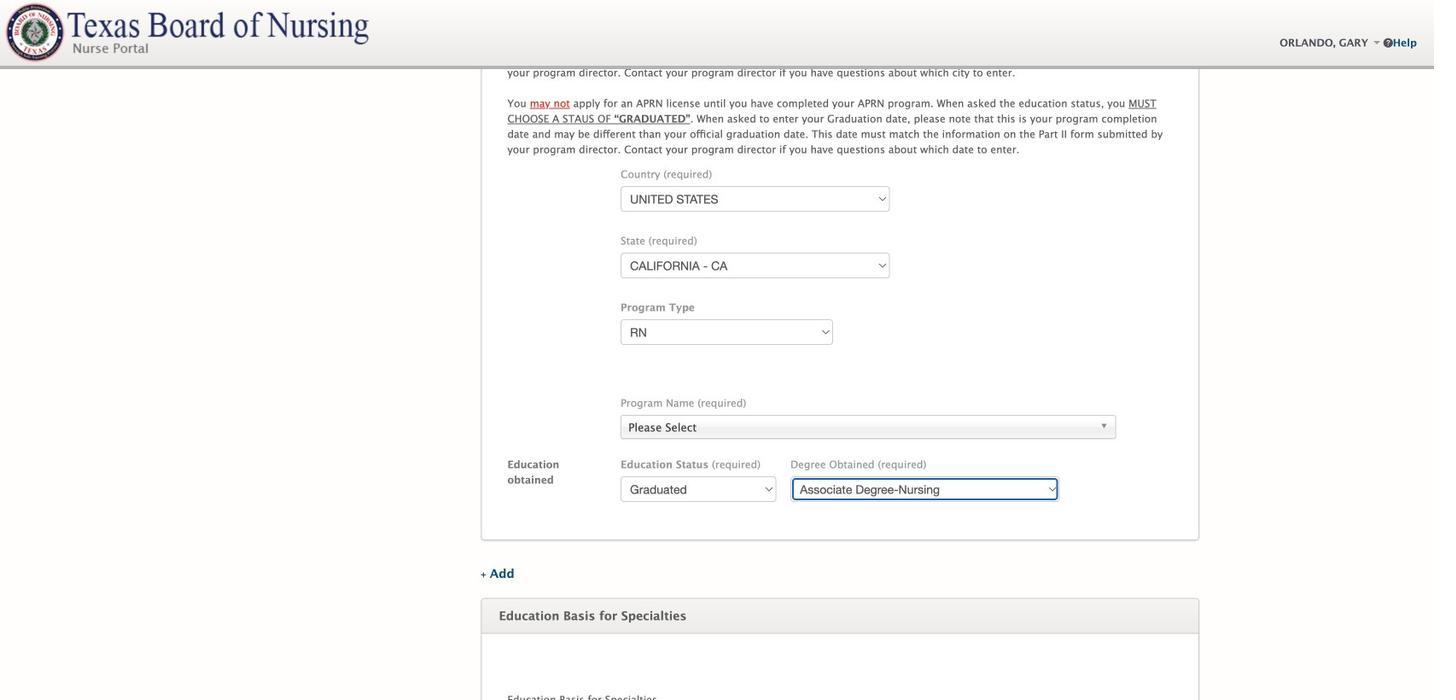 Task type: describe. For each thing, give the bounding box(es) containing it.
help circled image
[[1384, 34, 1394, 51]]

plus image
[[481, 568, 486, 583]]



Task type: vqa. For each thing, say whether or not it's contained in the screenshot.
HELP CIRCLED icon
yes



